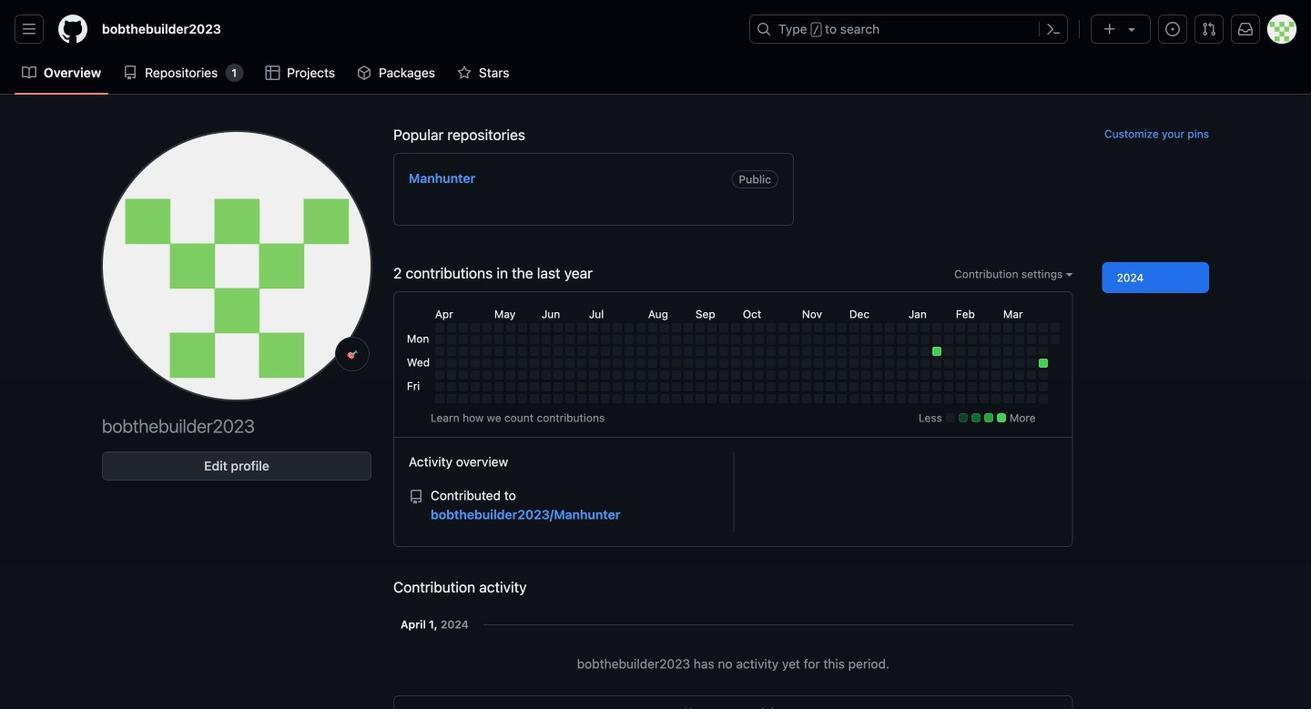 Task type: locate. For each thing, give the bounding box(es) containing it.
1 vertical spatial repo image
[[409, 490, 424, 504]]

homepage image
[[58, 15, 87, 44]]

0 vertical spatial repo image
[[123, 66, 138, 80]]

book image
[[22, 66, 36, 80]]

1 horizontal spatial repo image
[[409, 490, 424, 504]]

issue opened image
[[1166, 22, 1181, 36]]

change your avatar image
[[102, 131, 372, 401]]

cell
[[435, 323, 444, 332], [447, 323, 456, 332], [459, 323, 468, 332], [471, 323, 480, 332], [483, 323, 492, 332], [494, 323, 504, 332], [506, 323, 515, 332], [518, 323, 527, 332], [530, 323, 539, 332], [542, 323, 551, 332], [554, 323, 563, 332], [566, 323, 575, 332], [577, 323, 586, 332], [589, 323, 598, 332], [601, 323, 610, 332], [613, 323, 622, 332], [625, 323, 634, 332], [637, 323, 646, 332], [648, 323, 658, 332], [660, 323, 669, 332], [672, 323, 681, 332], [684, 323, 693, 332], [696, 323, 705, 332], [708, 323, 717, 332], [719, 323, 729, 332], [731, 323, 740, 332], [743, 323, 752, 332], [755, 323, 764, 332], [767, 323, 776, 332], [779, 323, 788, 332], [790, 323, 800, 332], [802, 323, 811, 332], [814, 323, 823, 332], [826, 323, 835, 332], [838, 323, 847, 332], [850, 323, 859, 332], [862, 323, 871, 332], [873, 323, 882, 332], [885, 323, 894, 332], [897, 323, 906, 332], [909, 323, 918, 332], [921, 323, 930, 332], [933, 323, 942, 332], [944, 323, 954, 332], [956, 323, 965, 332], [968, 323, 977, 332], [980, 323, 989, 332], [992, 323, 1001, 332], [1004, 323, 1013, 332], [1015, 323, 1025, 332], [1027, 323, 1036, 332], [1039, 323, 1048, 332], [1051, 323, 1060, 332], [435, 335, 444, 344], [447, 335, 456, 344], [459, 335, 468, 344], [471, 335, 480, 344], [483, 335, 492, 344], [494, 335, 504, 344], [506, 335, 515, 344], [518, 335, 527, 344], [530, 335, 539, 344], [542, 335, 551, 344], [554, 335, 563, 344], [566, 335, 575, 344], [577, 335, 586, 344], [589, 335, 598, 344], [601, 335, 610, 344], [613, 335, 622, 344], [625, 335, 634, 344], [637, 335, 646, 344], [648, 335, 658, 344], [660, 335, 669, 344], [672, 335, 681, 344], [684, 335, 693, 344], [696, 335, 705, 344], [708, 335, 717, 344], [719, 335, 729, 344], [731, 335, 740, 344], [743, 335, 752, 344], [755, 335, 764, 344], [767, 335, 776, 344], [779, 335, 788, 344], [790, 335, 800, 344], [802, 335, 811, 344], [814, 335, 823, 344], [826, 335, 835, 344], [838, 335, 847, 344], [850, 335, 859, 344], [862, 335, 871, 344], [873, 335, 882, 344], [885, 335, 894, 344], [897, 335, 906, 344], [909, 335, 918, 344], [921, 335, 930, 344], [933, 335, 942, 344], [944, 335, 954, 344], [956, 335, 965, 344], [968, 335, 977, 344], [980, 335, 989, 344], [992, 335, 1001, 344], [1004, 335, 1013, 344], [1015, 335, 1025, 344], [1027, 335, 1036, 344], [1039, 335, 1048, 344], [1051, 335, 1060, 344], [435, 347, 444, 356], [447, 347, 456, 356], [459, 347, 468, 356], [471, 347, 480, 356], [483, 347, 492, 356], [494, 347, 504, 356], [506, 347, 515, 356], [518, 347, 527, 356], [530, 347, 539, 356], [542, 347, 551, 356], [554, 347, 563, 356], [566, 347, 575, 356], [577, 347, 586, 356], [589, 347, 598, 356], [601, 347, 610, 356], [613, 347, 622, 356], [625, 347, 634, 356], [637, 347, 646, 356], [648, 347, 658, 356], [660, 347, 669, 356], [672, 347, 681, 356], [684, 347, 693, 356], [696, 347, 705, 356], [708, 347, 717, 356], [719, 347, 729, 356], [731, 347, 740, 356], [743, 347, 752, 356], [755, 347, 764, 356], [767, 347, 776, 356], [779, 347, 788, 356], [790, 347, 800, 356], [802, 347, 811, 356], [814, 347, 823, 356], [826, 347, 835, 356], [838, 347, 847, 356], [850, 347, 859, 356], [862, 347, 871, 356], [873, 347, 882, 356], [885, 347, 894, 356], [897, 347, 906, 356], [909, 347, 918, 356], [921, 347, 930, 356], [933, 347, 942, 356], [944, 347, 954, 356], [956, 347, 965, 356], [968, 347, 977, 356], [980, 347, 989, 356], [992, 347, 1001, 356], [1004, 347, 1013, 356], [1015, 347, 1025, 356], [1027, 347, 1036, 356], [1039, 347, 1048, 356], [435, 359, 444, 368], [447, 359, 456, 368], [459, 359, 468, 368], [471, 359, 480, 368], [483, 359, 492, 368], [494, 359, 504, 368], [506, 359, 515, 368], [518, 359, 527, 368], [530, 359, 539, 368], [542, 359, 551, 368], [554, 359, 563, 368], [566, 359, 575, 368], [577, 359, 586, 368], [589, 359, 598, 368], [601, 359, 610, 368], [613, 359, 622, 368], [625, 359, 634, 368], [637, 359, 646, 368], [648, 359, 658, 368], [660, 359, 669, 368], [672, 359, 681, 368], [684, 359, 693, 368], [696, 359, 705, 368], [708, 359, 717, 368], [719, 359, 729, 368], [731, 359, 740, 368], [743, 359, 752, 368], [755, 359, 764, 368], [767, 359, 776, 368], [779, 359, 788, 368], [790, 359, 800, 368], [802, 359, 811, 368], [814, 359, 823, 368], [826, 359, 835, 368], [838, 359, 847, 368], [850, 359, 859, 368], [862, 359, 871, 368], [873, 359, 882, 368], [885, 359, 894, 368], [897, 359, 906, 368], [909, 359, 918, 368], [921, 359, 930, 368], [933, 359, 942, 368], [944, 359, 954, 368], [956, 359, 965, 368], [968, 359, 977, 368], [980, 359, 989, 368], [992, 359, 1001, 368], [1004, 359, 1013, 368], [1015, 359, 1025, 368], [1027, 359, 1036, 368], [1039, 359, 1048, 368], [435, 371, 444, 380], [447, 371, 456, 380], [459, 371, 468, 380], [471, 371, 480, 380], [483, 371, 492, 380], [506, 371, 515, 380], [518, 371, 527, 380], [530, 371, 539, 380], [542, 371, 551, 380], [554, 371, 563, 380], [566, 371, 575, 380], [577, 371, 586, 380], [589, 371, 598, 380], [601, 371, 610, 380], [613, 371, 622, 380], [625, 371, 634, 380], [637, 371, 646, 380], [648, 371, 658, 380], [660, 371, 669, 380], [672, 371, 681, 380], [696, 371, 705, 380], [708, 371, 717, 380], [719, 371, 729, 380], [731, 371, 740, 380], [743, 371, 752, 380], [755, 371, 764, 380], [767, 371, 776, 380], [779, 371, 788, 380], [790, 371, 800, 380], [802, 371, 811, 380], [814, 371, 823, 380], [826, 371, 835, 380], [838, 371, 847, 380], [850, 371, 859, 380], [862, 371, 871, 380], [885, 371, 894, 380], [897, 371, 906, 380], [909, 371, 918, 380], [921, 371, 930, 380], [933, 371, 942, 380], [944, 371, 954, 380], [956, 371, 965, 380], [968, 371, 977, 380], [980, 371, 989, 380], [992, 371, 1001, 380], [1004, 371, 1013, 380], [1015, 371, 1025, 380], [1027, 371, 1036, 380], [1039, 371, 1048, 380], [435, 382, 444, 392], [447, 382, 456, 392], [459, 382, 468, 392], [471, 382, 480, 392], [483, 382, 492, 392], [494, 382, 504, 392], [506, 382, 515, 392], [518, 382, 527, 392], [530, 382, 539, 392], [542, 382, 551, 392], [554, 382, 563, 392], [566, 382, 575, 392], [577, 382, 586, 392], [589, 382, 598, 392], [601, 382, 610, 392], [613, 382, 622, 392], [625, 382, 634, 392], [637, 382, 646, 392], [648, 382, 658, 392], [660, 382, 669, 392], [672, 382, 681, 392], [684, 382, 693, 392], [696, 382, 705, 392], [708, 382, 717, 392], [719, 382, 729, 392], [731, 382, 740, 392], [743, 382, 752, 392], [755, 382, 764, 392], [767, 382, 776, 392], [779, 382, 788, 392], [790, 382, 800, 392], [802, 382, 811, 392], [814, 382, 823, 392], [826, 382, 835, 392], [838, 382, 847, 392], [850, 382, 859, 392], [862, 382, 871, 392], [873, 382, 882, 392], [885, 382, 894, 392], [897, 382, 906, 392], [909, 382, 918, 392], [921, 382, 930, 392], [933, 382, 942, 392], [944, 382, 954, 392], [956, 382, 965, 392], [968, 382, 977, 392], [980, 382, 989, 392], [992, 382, 1001, 392], [1004, 382, 1013, 392], [1015, 382, 1025, 392], [1027, 382, 1036, 392], [1039, 382, 1048, 392], [435, 394, 444, 403], [447, 394, 456, 403], [459, 394, 468, 403], [471, 394, 480, 403], [483, 394, 492, 403], [494, 394, 504, 403], [506, 394, 515, 403], [518, 394, 527, 403], [530, 394, 539, 403], [542, 394, 551, 403], [554, 394, 563, 403], [566, 394, 575, 403], [577, 394, 586, 403], [589, 394, 598, 403], [601, 394, 610, 403], [613, 394, 622, 403], [625, 394, 634, 403], [637, 394, 646, 403], [648, 394, 658, 403], [660, 394, 669, 403], [672, 394, 681, 403], [684, 394, 693, 403], [696, 394, 705, 403], [708, 394, 717, 403], [719, 394, 729, 403], [731, 394, 740, 403], [743, 394, 752, 403], [755, 394, 764, 403], [767, 394, 776, 403], [779, 394, 788, 403], [790, 394, 800, 403], [802, 394, 811, 403], [814, 394, 823, 403], [826, 394, 835, 403], [838, 394, 847, 403], [850, 394, 859, 403], [862, 394, 871, 403], [873, 394, 882, 403], [885, 394, 894, 403], [897, 394, 906, 403], [909, 394, 918, 403], [921, 394, 930, 403], [933, 394, 942, 403], [944, 394, 954, 403], [956, 394, 965, 403], [968, 394, 977, 403], [980, 394, 989, 403], [992, 394, 1001, 403], [1004, 394, 1013, 403], [1015, 394, 1025, 403], [1027, 394, 1036, 403], [1039, 394, 1048, 403]]

repo image
[[123, 66, 138, 80], [409, 490, 424, 504]]

git pull request image
[[1202, 22, 1217, 36]]

triangle down image
[[1125, 22, 1140, 36]]

grid
[[404, 303, 1063, 406]]

command palette image
[[1047, 22, 1061, 36]]

package image
[[357, 66, 372, 80]]



Task type: vqa. For each thing, say whether or not it's contained in the screenshot.
the command palette icon
yes



Task type: describe. For each thing, give the bounding box(es) containing it.
table image
[[265, 66, 280, 80]]

plus image
[[1103, 22, 1118, 36]]

notifications image
[[1239, 22, 1253, 36]]

star image
[[457, 66, 472, 80]]

0 horizontal spatial repo image
[[123, 66, 138, 80]]



